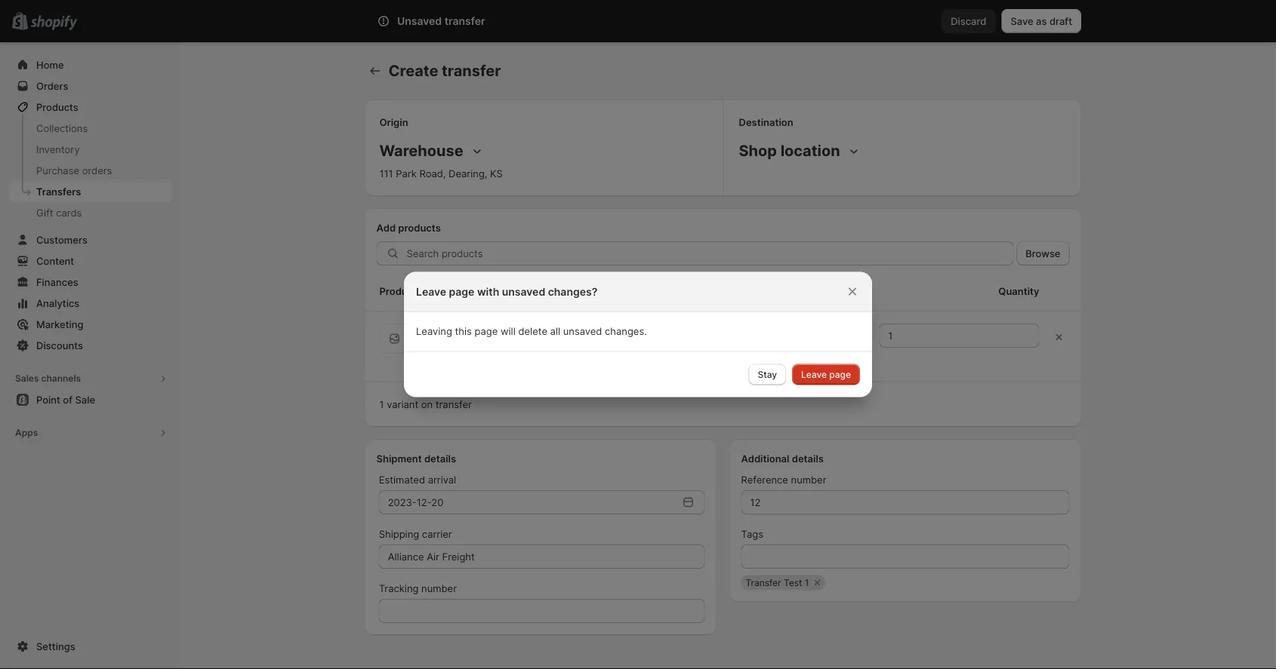 Task type: vqa. For each thing, say whether or not it's contained in the screenshot.
SEARCH button at the top of the page
yes



Task type: locate. For each thing, give the bounding box(es) containing it.
number for reference number
[[791, 474, 827, 486]]

estimated arrival
[[379, 474, 456, 486]]

0 vertical spatial 1
[[380, 399, 384, 410]]

2 vertical spatial page
[[830, 369, 851, 380]]

shipment details
[[377, 453, 456, 465]]

stay button
[[749, 364, 786, 386]]

details
[[424, 453, 456, 465], [792, 453, 824, 465]]

1 details from the left
[[424, 453, 456, 465]]

all
[[550, 326, 560, 338]]

discounts link
[[9, 335, 172, 356]]

number right the tracking
[[422, 583, 457, 595]]

park
[[396, 168, 417, 179]]

number down additional details
[[791, 474, 827, 486]]

variant
[[387, 399, 419, 410]]

page inside button
[[830, 369, 851, 380]]

0 vertical spatial unsaved
[[502, 285, 545, 298]]

1 vertical spatial products
[[380, 285, 422, 297]]

number
[[791, 474, 827, 486], [422, 583, 457, 595]]

unsaved
[[397, 15, 442, 28]]

leave page with unsaved changes? dialog
[[0, 272, 1276, 398]]

1
[[380, 399, 384, 410], [805, 578, 809, 589]]

unsaved right with
[[502, 285, 545, 298]]

tracking number
[[379, 583, 457, 595]]

0 horizontal spatial leave
[[416, 285, 446, 298]]

0 horizontal spatial number
[[422, 583, 457, 595]]

save as draft
[[1011, 15, 1072, 27]]

products up leaving
[[380, 285, 422, 297]]

sales channels button
[[9, 369, 172, 390]]

0 horizontal spatial 1
[[380, 399, 384, 410]]

1 horizontal spatial leave
[[801, 369, 827, 380]]

tags
[[741, 529, 764, 540]]

0 vertical spatial transfer
[[445, 15, 485, 28]]

changes.
[[605, 326, 647, 338]]

save as draft button
[[1002, 9, 1082, 33]]

additional details
[[741, 453, 824, 465]]

settings link
[[9, 637, 172, 658]]

0 horizontal spatial details
[[424, 453, 456, 465]]

estimated
[[379, 474, 425, 486]]

transfer
[[445, 15, 485, 28], [442, 62, 501, 80], [436, 399, 472, 410]]

1 horizontal spatial 1
[[805, 578, 809, 589]]

inventory link
[[9, 139, 172, 160]]

this
[[455, 326, 472, 338]]

1 horizontal spatial unsaved
[[563, 326, 602, 338]]

leave right stay
[[801, 369, 827, 380]]

1 horizontal spatial details
[[792, 453, 824, 465]]

leaving this page will delete all unsaved changes.
[[416, 326, 647, 338]]

discard
[[951, 15, 987, 27]]

1 vertical spatial number
[[422, 583, 457, 595]]

browse
[[1026, 248, 1061, 259]]

leave inside button
[[801, 369, 827, 380]]

gift cards
[[36, 207, 82, 219]]

0 vertical spatial products
[[36, 101, 78, 113]]

purchase
[[36, 165, 79, 176]]

1 vertical spatial leave
[[801, 369, 827, 380]]

products up collections
[[36, 101, 78, 113]]

products
[[36, 101, 78, 113], [380, 285, 422, 297]]

add
[[377, 222, 396, 234]]

will
[[501, 326, 516, 338]]

0 vertical spatial leave
[[416, 285, 446, 298]]

orders
[[82, 165, 112, 176]]

2 details from the left
[[792, 453, 824, 465]]

1 right test
[[805, 578, 809, 589]]

unsaved right all
[[563, 326, 602, 338]]

transfers
[[36, 186, 81, 198]]

page
[[449, 285, 475, 298], [475, 326, 498, 338], [830, 369, 851, 380]]

leave for leave page with unsaved changes?
[[416, 285, 446, 298]]

shopify image
[[30, 15, 77, 31]]

quantity
[[999, 285, 1040, 297]]

1 vertical spatial 1
[[805, 578, 809, 589]]

page for leave page
[[830, 369, 851, 380]]

transfer
[[746, 578, 781, 589]]

apps button
[[9, 423, 172, 444]]

leave
[[416, 285, 446, 298], [801, 369, 827, 380]]

page for leave page with unsaved changes?
[[449, 285, 475, 298]]

transfer right unsaved at left top
[[445, 15, 485, 28]]

road,
[[419, 168, 446, 179]]

1 vertical spatial unsaved
[[563, 326, 602, 338]]

delete
[[518, 326, 548, 338]]

unsaved transfer
[[397, 15, 485, 28]]

0 horizontal spatial unsaved
[[502, 285, 545, 298]]

1 vertical spatial transfer
[[442, 62, 501, 80]]

transfer right "on"
[[436, 399, 472, 410]]

page left with
[[449, 285, 475, 298]]

0 vertical spatial number
[[791, 474, 827, 486]]

draft
[[1050, 15, 1072, 27]]

transfer down search
[[442, 62, 501, 80]]

t-shirt link
[[428, 326, 460, 337]]

as
[[1036, 15, 1047, 27]]

add products
[[377, 222, 441, 234]]

leave up t-
[[416, 285, 446, 298]]

page left will
[[475, 326, 498, 338]]

111
[[380, 168, 393, 179]]

test
[[784, 578, 802, 589]]

0 vertical spatial page
[[449, 285, 475, 298]]

apps
[[15, 428, 38, 439]]

1 horizontal spatial number
[[791, 474, 827, 486]]

create transfer
[[389, 62, 501, 80]]

browse button
[[1017, 242, 1070, 266]]

page right stay
[[830, 369, 851, 380]]

1 left the variant
[[380, 399, 384, 410]]

shipping
[[379, 529, 419, 540]]

1 horizontal spatial products
[[380, 285, 422, 297]]

0 horizontal spatial products
[[36, 101, 78, 113]]

unsaved
[[502, 285, 545, 298], [563, 326, 602, 338]]

channels
[[41, 373, 81, 384]]

ks
[[490, 168, 503, 179]]

2 vertical spatial transfer
[[436, 399, 472, 410]]

green
[[428, 341, 456, 352]]

details up arrival
[[424, 453, 456, 465]]

t-
[[428, 326, 438, 337]]

products link
[[9, 97, 172, 118]]

details up reference number
[[792, 453, 824, 465]]



Task type: describe. For each thing, give the bounding box(es) containing it.
1 vertical spatial page
[[475, 326, 498, 338]]

reference number
[[741, 474, 827, 486]]

shipment
[[377, 453, 422, 465]]

collections link
[[9, 118, 172, 139]]

number for tracking number
[[422, 583, 457, 595]]

collections
[[36, 122, 88, 134]]

transfer for create transfer
[[442, 62, 501, 80]]

discounts
[[36, 340, 83, 352]]

on
[[421, 399, 433, 410]]

create
[[389, 62, 438, 80]]

transfer for unsaved transfer
[[445, 15, 485, 28]]

111 park road, dearing, ks
[[380, 168, 503, 179]]

details for additional details
[[792, 453, 824, 465]]

destination
[[739, 116, 794, 128]]

home
[[36, 59, 64, 71]]

leave for leave page
[[801, 369, 827, 380]]

stay
[[758, 369, 777, 380]]

with
[[477, 285, 499, 298]]

purchase orders link
[[9, 160, 172, 181]]

reference
[[741, 474, 788, 486]]

leaving
[[416, 326, 452, 338]]

arrival
[[428, 474, 456, 486]]

search
[[438, 15, 470, 27]]

gift
[[36, 207, 53, 219]]

sales channels
[[15, 373, 81, 384]]

t-shirt green
[[428, 326, 460, 352]]

transfer test 1
[[746, 578, 809, 589]]

changes?
[[548, 285, 598, 298]]

search button
[[414, 9, 852, 33]]

carrier
[[422, 529, 452, 540]]

purchase orders
[[36, 165, 112, 176]]

products
[[398, 222, 441, 234]]

additional
[[741, 453, 790, 465]]

gift cards link
[[9, 202, 172, 224]]

leave page with unsaved changes?
[[416, 285, 598, 298]]

sales
[[15, 373, 39, 384]]

cards
[[56, 207, 82, 219]]

dearing,
[[449, 168, 487, 179]]

shirt
[[438, 326, 460, 337]]

1 variant on transfer
[[380, 399, 472, 410]]

discard link
[[942, 9, 996, 33]]

settings
[[36, 641, 75, 653]]

leave page button
[[792, 364, 860, 386]]

details for shipment details
[[424, 453, 456, 465]]

products inside products link
[[36, 101, 78, 113]]

sku
[[600, 285, 620, 297]]

leave page
[[801, 369, 851, 380]]

inventory
[[36, 144, 80, 155]]

origin
[[380, 116, 408, 128]]

shipping carrier
[[379, 529, 452, 540]]

home link
[[9, 54, 172, 76]]

tracking
[[379, 583, 419, 595]]

transfers link
[[9, 181, 172, 202]]

save
[[1011, 15, 1034, 27]]



